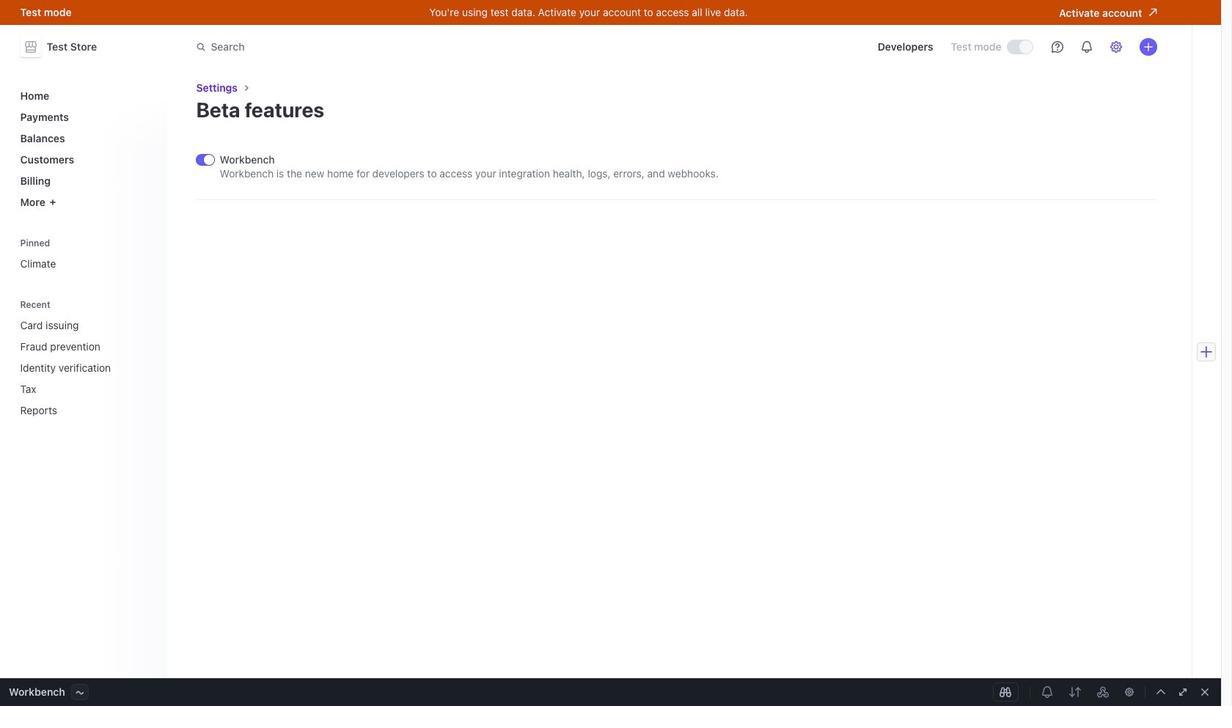 Task type: vqa. For each thing, say whether or not it's contained in the screenshot.
Pinned element
yes



Task type: describe. For each thing, give the bounding box(es) containing it.
Search text field
[[187, 33, 601, 61]]

clear history image
[[143, 300, 152, 309]]

edit pins image
[[143, 239, 152, 248]]

1 recent element from the top
[[14, 295, 158, 423]]



Task type: locate. For each thing, give the bounding box(es) containing it.
core navigation links element
[[14, 84, 158, 214]]

recent element
[[14, 295, 158, 423], [14, 313, 158, 423]]

help image
[[1052, 41, 1063, 53]]

notifications image
[[1081, 41, 1093, 53]]

2 recent element from the top
[[14, 313, 158, 423]]

Test mode checkbox
[[1008, 40, 1033, 54]]

pinned element
[[14, 233, 158, 276]]

settings image
[[1110, 41, 1122, 53]]

None search field
[[187, 33, 601, 61]]



